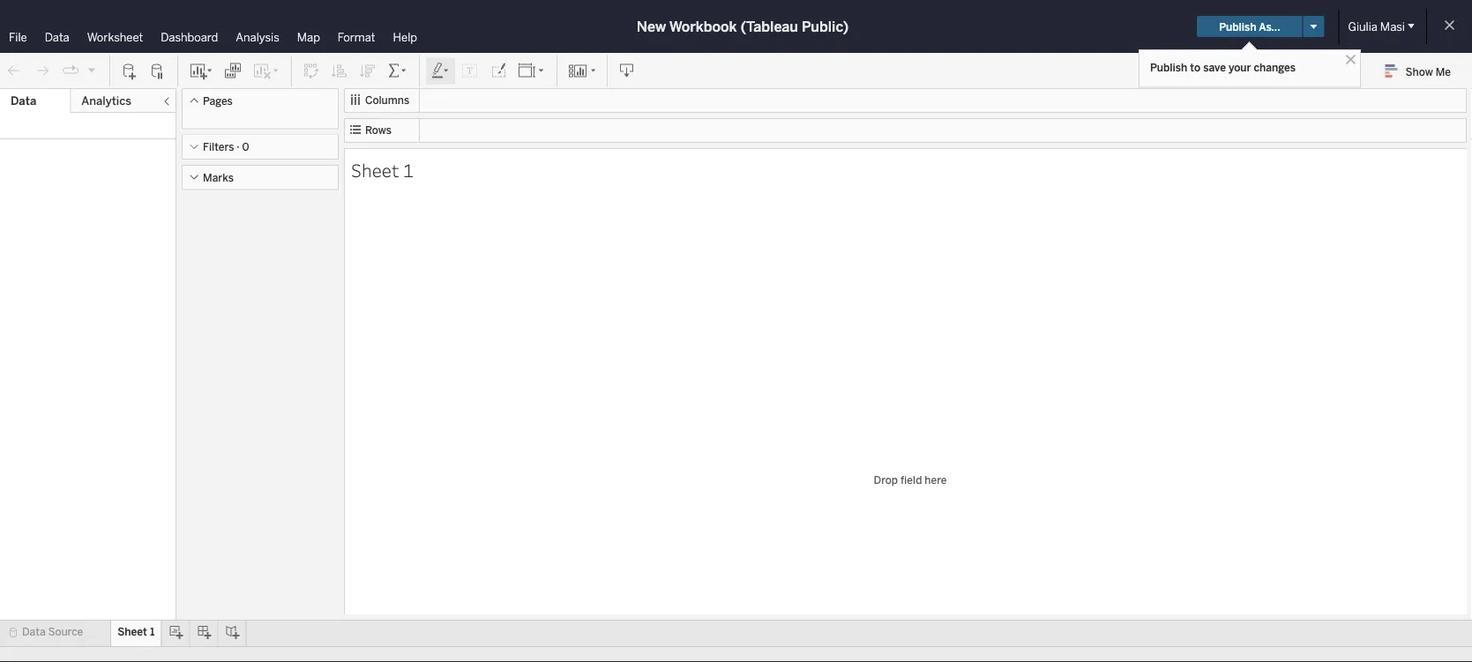 Task type: describe. For each thing, give the bounding box(es) containing it.
new workbook (tableau public)
[[637, 18, 849, 35]]

·
[[237, 141, 240, 154]]

show/hide cards image
[[568, 62, 597, 80]]

duplicate image
[[224, 62, 242, 80]]

show labels image
[[462, 62, 479, 80]]

sort descending image
[[359, 62, 377, 80]]

show me
[[1406, 65, 1452, 78]]

collapse image
[[161, 96, 172, 107]]

public)
[[802, 18, 849, 35]]

as...
[[1259, 20, 1281, 33]]

save
[[1204, 61, 1227, 74]]

your
[[1229, 61, 1252, 74]]

redo image
[[34, 62, 51, 80]]

0 horizontal spatial 1
[[150, 626, 155, 639]]

filters
[[203, 141, 234, 154]]

0 vertical spatial sheet
[[351, 158, 399, 182]]

0 horizontal spatial sheet
[[118, 626, 147, 639]]

1 horizontal spatial sheet 1
[[351, 158, 414, 182]]

dashboard
[[161, 30, 218, 44]]

changes
[[1254, 61, 1296, 74]]

to
[[1191, 61, 1201, 74]]

giulia masi
[[1349, 19, 1406, 34]]

0
[[242, 141, 249, 154]]

publish for publish to save your changes
[[1151, 61, 1188, 74]]

1 vertical spatial data
[[11, 94, 36, 108]]

data source
[[22, 626, 83, 639]]

(tableau
[[741, 18, 799, 35]]



Task type: locate. For each thing, give the bounding box(es) containing it.
0 vertical spatial 1
[[403, 158, 414, 182]]

sheet 1 right source
[[118, 626, 155, 639]]

1 vertical spatial sheet 1
[[118, 626, 155, 639]]

pages
[[203, 94, 233, 107]]

me
[[1436, 65, 1452, 78]]

data up redo image
[[45, 30, 69, 44]]

sort ascending image
[[331, 62, 349, 80]]

1 right source
[[150, 626, 155, 639]]

drop
[[874, 474, 898, 486]]

source
[[48, 626, 83, 639]]

fit image
[[518, 62, 546, 80]]

1 horizontal spatial sheet
[[351, 158, 399, 182]]

1 vertical spatial 1
[[150, 626, 155, 639]]

new
[[637, 18, 666, 35]]

2 vertical spatial data
[[22, 626, 46, 639]]

marks
[[203, 171, 234, 184]]

data down "undo" "icon" at the top left of the page
[[11, 94, 36, 108]]

1 horizontal spatial replay animation image
[[86, 65, 97, 75]]

masi
[[1381, 19, 1406, 34]]

0 horizontal spatial replay animation image
[[62, 62, 79, 80]]

replay animation image
[[62, 62, 79, 80], [86, 65, 97, 75]]

publish as...
[[1220, 20, 1281, 33]]

show
[[1406, 65, 1434, 78]]

format workbook image
[[490, 62, 507, 80]]

rows
[[365, 124, 392, 137]]

clear sheet image
[[252, 62, 281, 80]]

totals image
[[387, 62, 409, 80]]

undo image
[[5, 62, 23, 80]]

publish for publish as...
[[1220, 20, 1257, 33]]

sheet 1
[[351, 158, 414, 182], [118, 626, 155, 639]]

1 vertical spatial publish
[[1151, 61, 1188, 74]]

giulia
[[1349, 19, 1378, 34]]

show me button
[[1378, 57, 1468, 85]]

highlight image
[[431, 62, 451, 80]]

publish to save your changes
[[1151, 61, 1296, 74]]

sheet right source
[[118, 626, 147, 639]]

data left source
[[22, 626, 46, 639]]

0 vertical spatial data
[[45, 30, 69, 44]]

0 vertical spatial sheet 1
[[351, 158, 414, 182]]

sheet down rows
[[351, 158, 399, 182]]

replay animation image up analytics
[[86, 65, 97, 75]]

close image
[[1343, 51, 1360, 68]]

data
[[45, 30, 69, 44], [11, 94, 36, 108], [22, 626, 46, 639]]

here
[[925, 474, 947, 486]]

new worksheet image
[[189, 62, 214, 80]]

sheet
[[351, 158, 399, 182], [118, 626, 147, 639]]

1 vertical spatial sheet
[[118, 626, 147, 639]]

publish as... button
[[1198, 16, 1303, 37]]

0 horizontal spatial publish
[[1151, 61, 1188, 74]]

1
[[403, 158, 414, 182], [150, 626, 155, 639]]

format
[[338, 30, 376, 44]]

1 horizontal spatial 1
[[403, 158, 414, 182]]

help
[[393, 30, 417, 44]]

publish left the to
[[1151, 61, 1188, 74]]

analytics
[[81, 94, 131, 108]]

worksheet
[[87, 30, 143, 44]]

field
[[901, 474, 923, 486]]

1 down columns
[[403, 158, 414, 182]]

drop field here
[[874, 474, 947, 486]]

analysis
[[236, 30, 280, 44]]

sheet 1 down rows
[[351, 158, 414, 182]]

0 vertical spatial publish
[[1220, 20, 1257, 33]]

publish
[[1220, 20, 1257, 33], [1151, 61, 1188, 74]]

filters · 0
[[203, 141, 249, 154]]

publish left as...
[[1220, 20, 1257, 33]]

pause auto updates image
[[149, 62, 167, 80]]

publish inside button
[[1220, 20, 1257, 33]]

file
[[9, 30, 27, 44]]

columns
[[365, 94, 410, 107]]

0 horizontal spatial sheet 1
[[118, 626, 155, 639]]

swap rows and columns image
[[303, 62, 320, 80]]

download image
[[619, 62, 636, 80]]

replay animation image right redo image
[[62, 62, 79, 80]]

workbook
[[669, 18, 737, 35]]

new data source image
[[121, 62, 139, 80]]

map
[[297, 30, 320, 44]]

1 horizontal spatial publish
[[1220, 20, 1257, 33]]



Task type: vqa. For each thing, say whether or not it's contained in the screenshot.
(tableau
yes



